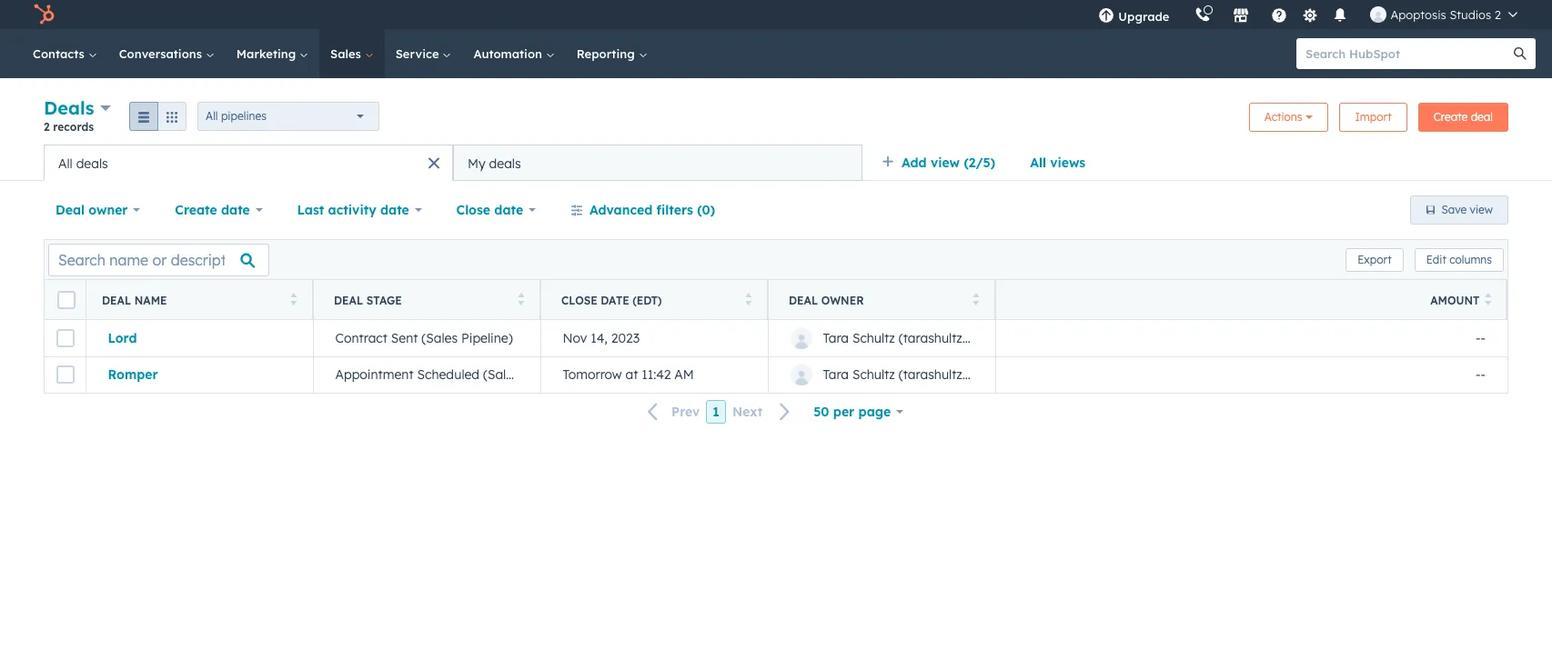 Task type: locate. For each thing, give the bounding box(es) containing it.
pipeline) inside contract sent (sales pipeline) button
[[461, 330, 513, 346]]

marketing link
[[225, 29, 319, 78]]

menu
[[1086, 0, 1530, 29]]

next button
[[726, 400, 802, 424]]

(tarashultz49@gmail.com) for nov 14, 2023
[[899, 330, 1057, 346]]

1 button
[[706, 400, 726, 424]]

2 -- from the top
[[1476, 367, 1486, 383]]

2 records
[[44, 120, 94, 134]]

(sales for scheduled
[[483, 367, 519, 383]]

date
[[601, 293, 629, 307]]

0 horizontal spatial press to sort. image
[[290, 292, 297, 305]]

deals right my
[[489, 155, 521, 171]]

0 horizontal spatial create
[[175, 202, 217, 218]]

press to sort. element
[[290, 292, 297, 308], [517, 292, 524, 308], [745, 292, 751, 308], [972, 292, 979, 308], [1485, 292, 1492, 308]]

0 vertical spatial 2
[[1495, 7, 1501, 22]]

0 vertical spatial --
[[1476, 330, 1486, 346]]

(sales right scheduled
[[483, 367, 519, 383]]

views
[[1050, 155, 1086, 171]]

all inside button
[[58, 155, 73, 171]]

1 press to sort. element from the left
[[290, 292, 297, 308]]

all down 2 records
[[58, 155, 73, 171]]

romper
[[108, 367, 158, 383]]

close down my
[[456, 202, 490, 218]]

0 vertical spatial pipeline)
[[461, 330, 513, 346]]

close inside popup button
[[456, 202, 490, 218]]

deals down records
[[76, 155, 108, 171]]

schultz for tomorrow at 11:42 am
[[852, 367, 895, 383]]

1 tara schultz (tarashultz49@gmail.com) button from the top
[[768, 320, 1057, 357]]

1 vertical spatial view
[[1470, 203, 1493, 217]]

view right add
[[931, 155, 960, 171]]

schultz
[[852, 330, 895, 346], [852, 367, 895, 383]]

0 horizontal spatial press to sort. image
[[517, 292, 524, 305]]

create
[[1434, 110, 1468, 123], [175, 202, 217, 218]]

create inside "button"
[[1434, 110, 1468, 123]]

1 vertical spatial schultz
[[852, 367, 895, 383]]

0 horizontal spatial view
[[931, 155, 960, 171]]

contract
[[335, 330, 387, 346]]

pipeline) up the appointment scheduled (sales pipeline)
[[461, 330, 513, 346]]

advanced filters (0) button
[[559, 192, 727, 228]]

0 vertical spatial schultz
[[852, 330, 895, 346]]

press to sort. image
[[290, 292, 297, 305], [745, 292, 751, 305]]

0 vertical spatial (tarashultz49@gmail.com)
[[899, 330, 1057, 346]]

deals for my deals
[[489, 155, 521, 171]]

view right save
[[1470, 203, 1493, 217]]

owner inside popup button
[[89, 202, 128, 218]]

activity
[[328, 202, 376, 218]]

view
[[931, 155, 960, 171], [1470, 203, 1493, 217]]

1 vertical spatial close
[[561, 293, 597, 307]]

1 horizontal spatial view
[[1470, 203, 1493, 217]]

all deals button
[[44, 145, 453, 181]]

2 horizontal spatial press to sort. image
[[1485, 292, 1492, 305]]

owner
[[89, 202, 128, 218], [821, 293, 864, 307]]

2 -- button from the top
[[995, 357, 1508, 393]]

Search name or description search field
[[48, 243, 269, 276]]

create left the deal
[[1434, 110, 1468, 123]]

2 press to sort. image from the left
[[745, 292, 751, 305]]

pagination navigation
[[637, 400, 802, 424]]

1 horizontal spatial 2
[[1495, 7, 1501, 22]]

0 vertical spatial deal owner
[[55, 202, 128, 218]]

1 press to sort. image from the left
[[517, 292, 524, 305]]

press to sort. image for 5th press to sort. "element" from the right
[[290, 292, 297, 305]]

edit columns button
[[1414, 248, 1504, 272]]

1 vertical spatial create
[[175, 202, 217, 218]]

create deal button
[[1418, 102, 1508, 131]]

1 vertical spatial --
[[1476, 367, 1486, 383]]

actions
[[1264, 110, 1302, 123]]

view for add
[[931, 155, 960, 171]]

pipeline) for contract sent (sales pipeline)
[[461, 330, 513, 346]]

1 horizontal spatial deals
[[489, 155, 521, 171]]

tara for nov 14, 2023
[[823, 330, 849, 346]]

0 vertical spatial tara
[[823, 330, 849, 346]]

contacts link
[[22, 29, 108, 78]]

11:42
[[642, 367, 671, 383]]

view inside save view button
[[1470, 203, 1493, 217]]

-
[[1476, 330, 1481, 346], [1481, 330, 1486, 346], [1476, 367, 1481, 383], [1481, 367, 1486, 383]]

2 tara schultz (tarashultz49@gmail.com) button from the top
[[768, 357, 1057, 393]]

notifications button
[[1325, 0, 1356, 29]]

all inside popup button
[[206, 109, 218, 122]]

sales link
[[319, 29, 385, 78]]

1 vertical spatial pipeline)
[[523, 367, 574, 383]]

1 vertical spatial 2
[[44, 120, 50, 134]]

2 press to sort. element from the left
[[517, 292, 524, 308]]

tomorrow at 11:42 am
[[563, 367, 694, 383]]

settings link
[[1299, 5, 1321, 24]]

deals
[[76, 155, 108, 171], [489, 155, 521, 171]]

1 (tarashultz49@gmail.com) from the top
[[899, 330, 1057, 346]]

(sales right sent
[[422, 330, 458, 346]]

0 horizontal spatial date
[[221, 202, 250, 218]]

3 date from the left
[[494, 202, 523, 218]]

all left the views
[[1030, 155, 1046, 171]]

1 vertical spatial (sales
[[483, 367, 519, 383]]

1 vertical spatial owner
[[821, 293, 864, 307]]

contacts
[[33, 46, 88, 61]]

0 vertical spatial close
[[456, 202, 490, 218]]

0 horizontal spatial owner
[[89, 202, 128, 218]]

2 right studios
[[1495, 7, 1501, 22]]

close left date
[[561, 293, 597, 307]]

save view
[[1442, 203, 1493, 217]]

press to sort. image
[[517, 292, 524, 305], [972, 292, 979, 305], [1485, 292, 1492, 305]]

deal owner button
[[44, 192, 152, 228]]

1 horizontal spatial close
[[561, 293, 597, 307]]

close date
[[456, 202, 523, 218]]

tara schultz (tarashultz49@gmail.com) button for tomorrow at 11:42 am
[[768, 357, 1057, 393]]

my deals
[[468, 155, 521, 171]]

create up search name or description search field
[[175, 202, 217, 218]]

(sales
[[422, 330, 458, 346], [483, 367, 519, 383]]

view inside add view (2/5) popup button
[[931, 155, 960, 171]]

nov
[[563, 330, 587, 346]]

date down the all deals button
[[221, 202, 250, 218]]

2 (tarashultz49@gmail.com) from the top
[[899, 367, 1057, 383]]

search image
[[1514, 47, 1527, 60]]

1 tara from the top
[[823, 330, 849, 346]]

(sales for sent
[[422, 330, 458, 346]]

3 press to sort. element from the left
[[745, 292, 751, 308]]

2023
[[611, 330, 640, 346]]

2 press to sort. image from the left
[[972, 292, 979, 305]]

1 -- from the top
[[1476, 330, 1486, 346]]

menu containing apoptosis studios 2
[[1086, 0, 1530, 29]]

export button
[[1346, 248, 1404, 272]]

all deals
[[58, 155, 108, 171]]

deals for all deals
[[76, 155, 108, 171]]

0 horizontal spatial pipeline)
[[461, 330, 513, 346]]

conversations link
[[108, 29, 225, 78]]

0 horizontal spatial all
[[58, 155, 73, 171]]

studios
[[1450, 7, 1491, 22]]

create inside popup button
[[175, 202, 217, 218]]

all left pipelines
[[206, 109, 218, 122]]

marketing
[[236, 46, 299, 61]]

deal owner inside popup button
[[55, 202, 128, 218]]

0 horizontal spatial deal owner
[[55, 202, 128, 218]]

reporting link
[[566, 29, 658, 78]]

last
[[297, 202, 324, 218]]

date right the activity
[[380, 202, 409, 218]]

date down my deals
[[494, 202, 523, 218]]

1 horizontal spatial owner
[[821, 293, 864, 307]]

-- button
[[995, 320, 1508, 357], [995, 357, 1508, 393]]

1 horizontal spatial pipeline)
[[523, 367, 574, 383]]

2 inside popup button
[[1495, 7, 1501, 22]]

1 horizontal spatial create
[[1434, 110, 1468, 123]]

1 horizontal spatial (sales
[[483, 367, 519, 383]]

1 press to sort. image from the left
[[290, 292, 297, 305]]

0 vertical spatial create
[[1434, 110, 1468, 123]]

1 vertical spatial (tarashultz49@gmail.com)
[[899, 367, 1057, 383]]

1 horizontal spatial press to sort. image
[[745, 292, 751, 305]]

menu item
[[1182, 0, 1186, 29]]

press to sort. element for date
[[745, 292, 751, 308]]

at
[[626, 367, 638, 383]]

appointment
[[335, 367, 414, 383]]

1 horizontal spatial date
[[380, 202, 409, 218]]

1 horizontal spatial deal owner
[[789, 293, 864, 307]]

conversations
[[119, 46, 205, 61]]

actions button
[[1249, 102, 1329, 131]]

nov 14, 2023
[[563, 330, 640, 346]]

group
[[129, 101, 187, 131]]

tara schultz (tarashultz49@gmail.com) button for nov 14, 2023
[[768, 320, 1057, 357]]

5 press to sort. element from the left
[[1485, 292, 1492, 308]]

1 horizontal spatial all
[[206, 109, 218, 122]]

1 date from the left
[[221, 202, 250, 218]]

pipeline)
[[461, 330, 513, 346], [523, 367, 574, 383]]

1 -- button from the top
[[995, 320, 1508, 357]]

romper link
[[108, 367, 291, 383]]

0 vertical spatial view
[[931, 155, 960, 171]]

deals banner
[[44, 95, 1508, 145]]

tara schultz (tarashultz49@gmail.com) for nov 14, 2023
[[823, 330, 1057, 346]]

2 tara schultz (tarashultz49@gmail.com) from the top
[[823, 367, 1057, 383]]

schultz for nov 14, 2023
[[852, 330, 895, 346]]

tara
[[823, 330, 849, 346], [823, 367, 849, 383]]

help button
[[1264, 0, 1295, 29]]

pipeline) down nov
[[523, 367, 574, 383]]

pipeline) inside appointment scheduled (sales pipeline) button
[[523, 367, 574, 383]]

1 schultz from the top
[[852, 330, 895, 346]]

0 horizontal spatial deals
[[76, 155, 108, 171]]

0 vertical spatial (sales
[[422, 330, 458, 346]]

0 horizontal spatial close
[[456, 202, 490, 218]]

1 deals from the left
[[76, 155, 108, 171]]

per
[[833, 404, 855, 420]]

2 tara from the top
[[823, 367, 849, 383]]

add view (2/5)
[[902, 155, 995, 171]]

pipelines
[[221, 109, 266, 122]]

deals button
[[44, 95, 111, 121]]

1 vertical spatial deal owner
[[789, 293, 864, 307]]

50
[[813, 404, 829, 420]]

-- for nov 14, 2023
[[1476, 330, 1486, 346]]

1 tara schultz (tarashultz49@gmail.com) from the top
[[823, 330, 1057, 346]]

1 vertical spatial tara schultz (tarashultz49@gmail.com)
[[823, 367, 1057, 383]]

1 horizontal spatial press to sort. image
[[972, 292, 979, 305]]

close for close date
[[456, 202, 490, 218]]

settings image
[[1302, 8, 1318, 24]]

press to sort. element for owner
[[972, 292, 979, 308]]

0 horizontal spatial 2
[[44, 120, 50, 134]]

-- button for nov 14, 2023
[[995, 320, 1508, 357]]

marketplaces image
[[1233, 8, 1250, 25]]

group inside deals 'banner'
[[129, 101, 187, 131]]

prev
[[671, 404, 700, 420]]

2 horizontal spatial all
[[1030, 155, 1046, 171]]

1 vertical spatial tara
[[823, 367, 849, 383]]

create for create date
[[175, 202, 217, 218]]

0 vertical spatial owner
[[89, 202, 128, 218]]

marketplaces button
[[1222, 0, 1260, 29]]

0 horizontal spatial (sales
[[422, 330, 458, 346]]

2 schultz from the top
[[852, 367, 895, 383]]

hubspot link
[[22, 4, 68, 25]]

0 vertical spatial tara schultz (tarashultz49@gmail.com)
[[823, 330, 1057, 346]]

contract sent (sales pipeline)
[[335, 330, 513, 346]]

2 horizontal spatial date
[[494, 202, 523, 218]]

date inside popup button
[[494, 202, 523, 218]]

my deals button
[[453, 145, 862, 181]]

2 deals from the left
[[489, 155, 521, 171]]

2 left records
[[44, 120, 50, 134]]

close
[[456, 202, 490, 218], [561, 293, 597, 307]]

4 press to sort. element from the left
[[972, 292, 979, 308]]



Task type: describe. For each thing, give the bounding box(es) containing it.
tomorrow
[[563, 367, 622, 383]]

deals
[[44, 96, 94, 119]]

1
[[713, 404, 720, 420]]

apoptosis
[[1391, 7, 1446, 22]]

am
[[674, 367, 694, 383]]

apoptosis studios 2 button
[[1360, 0, 1528, 29]]

last activity date button
[[285, 192, 434, 228]]

scheduled
[[417, 367, 479, 383]]

hubspot image
[[33, 4, 55, 25]]

tara for tomorrow at 11:42 am
[[823, 367, 849, 383]]

service
[[395, 46, 443, 61]]

create for create deal
[[1434, 110, 1468, 123]]

all views
[[1030, 155, 1086, 171]]

calling icon button
[[1188, 3, 1219, 26]]

press to sort. image for press to sort. "element" related to date
[[745, 292, 751, 305]]

amount
[[1430, 293, 1480, 307]]

add
[[902, 155, 927, 171]]

2 inside deals 'banner'
[[44, 120, 50, 134]]

reporting
[[577, 46, 638, 61]]

help image
[[1271, 8, 1288, 25]]

-- for tomorrow at 11:42 am
[[1476, 367, 1486, 383]]

import
[[1355, 110, 1392, 123]]

all for all pipelines
[[206, 109, 218, 122]]

name
[[134, 293, 167, 307]]

add view (2/5) button
[[870, 145, 1018, 181]]

page
[[858, 404, 891, 420]]

deal inside deal owner popup button
[[55, 202, 85, 218]]

my
[[468, 155, 486, 171]]

lord link
[[108, 330, 291, 346]]

(edt)
[[632, 293, 662, 307]]

view for save
[[1470, 203, 1493, 217]]

2 date from the left
[[380, 202, 409, 218]]

create deal
[[1434, 110, 1493, 123]]

-- button for tomorrow at 11:42 am
[[995, 357, 1508, 393]]

automation link
[[463, 29, 566, 78]]

appointment scheduled (sales pipeline) button
[[313, 357, 574, 393]]

stage
[[366, 293, 402, 307]]

create date
[[175, 202, 250, 218]]

all views link
[[1018, 145, 1097, 181]]

14,
[[591, 330, 608, 346]]

upgrade image
[[1098, 8, 1115, 25]]

sent
[[391, 330, 418, 346]]

(tarashultz49@gmail.com) for tomorrow at 11:42 am
[[899, 367, 1057, 383]]

save view button
[[1410, 196, 1508, 225]]

deal stage
[[334, 293, 402, 307]]

export
[[1358, 252, 1392, 266]]

(2/5)
[[964, 155, 995, 171]]

50 per page button
[[802, 394, 915, 430]]

tomorrow at 11:42 am button
[[540, 357, 768, 393]]

sales
[[330, 46, 365, 61]]

close date (edt)
[[561, 293, 662, 307]]

contract sent (sales pipeline) button
[[313, 320, 540, 357]]

date for close date
[[494, 202, 523, 218]]

press to sort. image for stage
[[517, 292, 524, 305]]

create date button
[[163, 192, 274, 228]]

automation
[[473, 46, 546, 61]]

tara schultz (tarashultz49@gmail.com) for tomorrow at 11:42 am
[[823, 367, 1057, 383]]

deal name
[[102, 293, 167, 307]]

notifications image
[[1332, 8, 1349, 25]]

all pipelines button
[[197, 101, 379, 131]]

last activity date
[[297, 202, 409, 218]]

Search HubSpot search field
[[1296, 38, 1519, 69]]

edit
[[1426, 252, 1446, 266]]

date for create date
[[221, 202, 250, 218]]

import button
[[1340, 102, 1407, 131]]

next
[[732, 404, 763, 420]]

tara schultz image
[[1371, 6, 1387, 23]]

advanced
[[589, 202, 653, 218]]

records
[[53, 120, 94, 134]]

edit columns
[[1426, 252, 1492, 266]]

nov 14, 2023 button
[[540, 320, 768, 357]]

press to sort. element for stage
[[517, 292, 524, 308]]

service link
[[385, 29, 463, 78]]

all for all deals
[[58, 155, 73, 171]]

50 per page
[[813, 404, 891, 420]]

apoptosis studios 2
[[1391, 7, 1501, 22]]

advanced filters (0)
[[589, 202, 715, 218]]

all for all views
[[1030, 155, 1046, 171]]

deal
[[1471, 110, 1493, 123]]

press to sort. image for owner
[[972, 292, 979, 305]]

save
[[1442, 203, 1467, 217]]

calling icon image
[[1195, 7, 1211, 24]]

prev button
[[637, 400, 706, 424]]

all pipelines
[[206, 109, 266, 122]]

filters
[[656, 202, 693, 218]]

upgrade
[[1118, 9, 1169, 24]]

(0)
[[697, 202, 715, 218]]

pipeline) for appointment scheduled (sales pipeline)
[[523, 367, 574, 383]]

appointment scheduled (sales pipeline)
[[335, 367, 574, 383]]

close for close date (edt)
[[561, 293, 597, 307]]

search button
[[1505, 38, 1536, 69]]

close date button
[[445, 192, 548, 228]]

3 press to sort. image from the left
[[1485, 292, 1492, 305]]

lord
[[108, 330, 137, 346]]



Task type: vqa. For each thing, say whether or not it's contained in the screenshot.
Get within Task Reminder Get Notified When A Task Is Due If You Set A Reminder For It, Or If You Turned On Reminders In Sequence Settings.
no



